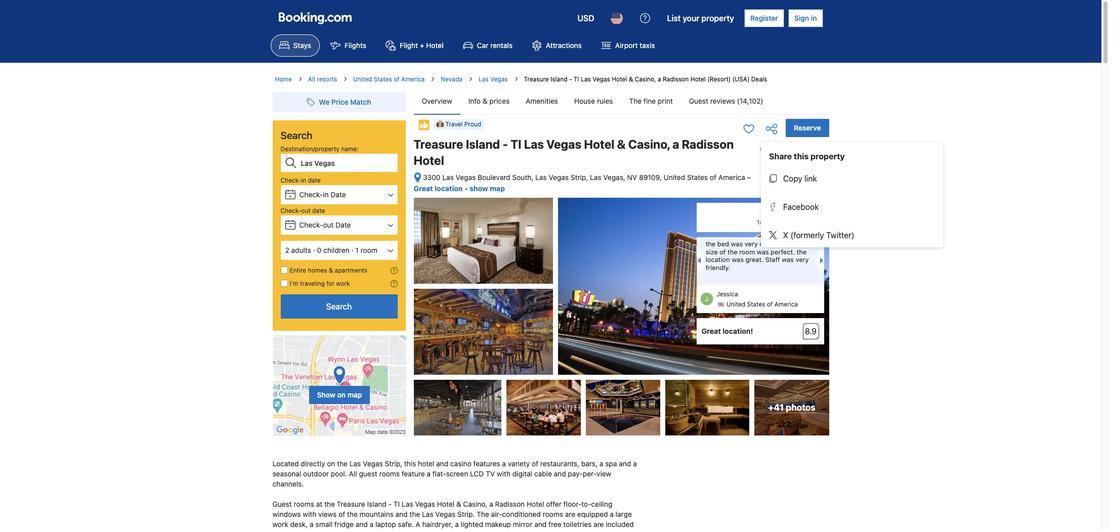 Task type: describe. For each thing, give the bounding box(es) containing it.
and right 'spa'
[[619, 460, 631, 468]]

views
[[318, 510, 337, 519]]

a left variety
[[502, 460, 506, 468]]

usd button
[[572, 6, 601, 30]]

date for check-out date
[[336, 221, 351, 229]]

was right staff
[[782, 256, 794, 264]]

0 horizontal spatial search
[[281, 130, 313, 141]]

share this property
[[769, 152, 845, 161]]

2 adults · 0 children · 1 room
[[285, 246, 377, 255]]

the up pool.
[[337, 460, 348, 468]]

out for date
[[301, 207, 311, 215]]

1 horizontal spatial this
[[794, 152, 809, 161]]

house rules link
[[566, 88, 621, 114]]

toiletries
[[564, 520, 592, 529]]

1 vertical spatial are
[[594, 520, 604, 529]]

deals
[[752, 75, 768, 83]]

outdoor
[[303, 470, 329, 478]]

check- for check-in date
[[299, 190, 323, 199]]

a
[[416, 520, 420, 529]]

mountains
[[360, 510, 394, 519]]

variety
[[508, 460, 530, 468]]

vegas up rules
[[593, 75, 610, 83]]

0 horizontal spatial states
[[374, 75, 392, 83]]

was right bed
[[731, 240, 743, 248]]

to-
[[582, 500, 591, 509]]

vegas,
[[604, 173, 626, 182]]

amenities
[[526, 97, 558, 105]]

windows
[[273, 510, 301, 519]]

sign in link
[[788, 9, 823, 27]]

amenities link
[[518, 88, 566, 114]]

(formerly
[[791, 231, 824, 240]]

fine
[[644, 97, 656, 105]]

view
[[597, 470, 612, 478]]

of inside the bed was very comfortable. the size of the room was perfect. the location was great.  staff was very friendly.
[[720, 248, 726, 256]]

hotel up rules
[[612, 75, 627, 83]]

the inside located directly on the las vegas strip, this hotel and casino features a variety of restaurants, bars, a spa and a seasonal outdoor pool. all guest rooms feature a flat-screen lcd tv with digital cable and pay-per-view channels. guest rooms at the treasure island - ti las vegas hotel & casino, a radisson hotel offer floor-to-ceiling windows with views of the mountains and the las vegas strip. the air-conditioned rooms are equipped a large work desk, a small fridge and a laptop safe. a hairdryer, a lighted makeup mirror and free toiletries are inc
[[477, 510, 489, 519]]

las up house
[[581, 75, 591, 83]]

0 horizontal spatial reviews
[[711, 97, 735, 105]]

14,102
[[757, 219, 776, 226]]

small
[[316, 520, 333, 529]]

show
[[317, 391, 336, 399]]

on inside located directly on the las vegas strip, this hotel and casino features a variety of restaurants, bars, a spa and a seasonal outdoor pool. all guest rooms feature a flat-screen lcd tv with digital cable and pay-per-view channels. guest rooms at the treasure island - ti las vegas hotel & casino, a radisson hotel offer floor-to-ceiling windows with views of the mountains and the las vegas strip. the air-conditioned rooms are equipped a large work desk, a small fridge and a laptop safe. a hairdryer, a lighted makeup mirror and free toiletries are inc
[[327, 460, 335, 468]]

& up "the fine print"
[[629, 75, 633, 83]]

of up cable
[[532, 460, 539, 468]]

the up a
[[410, 510, 420, 519]]

restaurants,
[[540, 460, 580, 468]]

–
[[747, 173, 751, 182]]

1 vertical spatial great
[[702, 327, 721, 336]]

show on map
[[317, 391, 362, 399]]

0 vertical spatial are
[[565, 510, 576, 519]]

- up house rules "link" at right top
[[569, 75, 572, 83]]

Where are you going? field
[[297, 154, 398, 172]]

the down (formerly
[[797, 248, 807, 256]]

and left the free
[[535, 520, 547, 529]]

bars,
[[581, 460, 598, 468]]

vegas up a
[[415, 500, 435, 509]]

casino
[[450, 460, 472, 468]]

las vegas
[[479, 75, 508, 83]]

a left small
[[310, 520, 314, 529]]

treasure inside located directly on the las vegas strip, this hotel and casino features a variety of restaurants, bars, a spa and a seasonal outdoor pool. all guest rooms feature a flat-screen lcd tv with digital cable and pay-per-view channels. guest rooms at the treasure island - ti las vegas hotel & casino, a radisson hotel offer floor-to-ceiling windows with views of the mountains and the las vegas strip. the air-conditioned rooms are equipped a large work desk, a small fridge and a laptop safe. a hairdryer, a lighted makeup mirror and free toiletries are inc
[[337, 500, 365, 509]]

reserve button
[[786, 119, 829, 137]]

las up great location - show map button on the top
[[443, 173, 454, 182]]

print
[[658, 97, 673, 105]]

all inside located directly on the las vegas strip, this hotel and casino features a variety of restaurants, bars, a spa and a seasonal outdoor pool. all guest rooms feature a flat-screen lcd tv with digital cable and pay-per-view channels. guest rooms at the treasure island - ti las vegas hotel & casino, a radisson hotel offer floor-to-ceiling windows with views of the mountains and the las vegas strip. the air-conditioned rooms are equipped a large work desk, a small fridge and a laptop safe. a hairdryer, a lighted makeup mirror and free toiletries are inc
[[349, 470, 357, 478]]

- inside the 3300 las vegas boulevard south, las vegas strip, las vegas, nv 89109, united states of america – great location - show map
[[465, 184, 468, 193]]

of up fridge
[[339, 510, 345, 519]]

destination/property
[[281, 145, 340, 153]]

proud
[[465, 121, 481, 128]]

traveling
[[300, 280, 325, 288]]

treasure island - ti las vegas hotel & casino, a radisson hotel (resort) (usa) deals link
[[524, 75, 768, 83]]

click to open map view image
[[414, 172, 421, 184]]

desk,
[[290, 520, 308, 529]]

nevada
[[441, 75, 463, 83]]

rated good element
[[702, 208, 799, 220]]

guest inside located directly on the las vegas strip, this hotel and casino features a variety of restaurants, bars, a spa and a seasonal outdoor pool. all guest rooms feature a flat-screen lcd tv with digital cable and pay-per-view channels. guest rooms at the treasure island - ti las vegas hotel & casino, a radisson hotel offer floor-to-ceiling windows with views of the mountains and the las vegas strip. the air-conditioned rooms are equipped a large work desk, a small fridge and a laptop safe. a hairdryer, a lighted makeup mirror and free toiletries are inc
[[273, 500, 292, 509]]

2 vertical spatial states
[[747, 301, 766, 308]]

a left large
[[610, 510, 614, 519]]

states inside the 3300 las vegas boulevard south, las vegas strip, las vegas, nv 89109, united states of america – great location - show map
[[687, 173, 708, 182]]

lcd
[[470, 470, 484, 478]]

of down staff
[[767, 301, 773, 308]]

price
[[331, 98, 349, 106]]

+ for check-in date
[[289, 193, 292, 199]]

hotel left (resort) on the right
[[691, 75, 706, 83]]

resorts
[[317, 75, 337, 83]]

the bed was very comfortable. the size of the room was perfect. the location was great.  staff was very friendly.
[[706, 240, 812, 272]]

makeup
[[485, 520, 511, 529]]

we price match button
[[303, 93, 375, 111]]

casino, for treasure island - ti las vegas hotel & casino, a radisson hotel (resort) (usa) deals
[[635, 75, 656, 83]]

info
[[469, 97, 481, 105]]

1
[[356, 246, 359, 255]]

island for treasure island - ti las vegas hotel & casino, a radisson hotel (resort) (usa) deals
[[551, 75, 568, 83]]

treasure for treasure island - ti las vegas hotel & casino, a radisson hotel (resort) (usa) deals
[[524, 75, 549, 83]]

good
[[779, 210, 799, 219]]

1 horizontal spatial united states of america
[[727, 301, 798, 308]]

2 · from the left
[[352, 246, 354, 255]]

this inside located directly on the las vegas strip, this hotel and casino features a variety of restaurants, bars, a spa and a seasonal outdoor pool. all guest rooms feature a flat-screen lcd tv with digital cable and pay-per-view channels. guest rooms at the treasure island - ti las vegas hotel & casino, a radisson hotel offer floor-to-ceiling windows with views of the mountains and the las vegas strip. the air-conditioned rooms are equipped a large work desk, a small fridge and a laptop safe. a hairdryer, a lighted makeup mirror and free toiletries are inc
[[404, 460, 416, 468]]

in for check-in date
[[301, 177, 306, 184]]

america inside united states of america link
[[401, 75, 425, 83]]

flight + hotel
[[400, 41, 444, 50]]

2 adults · 0 children · 1 room button
[[281, 241, 398, 260]]

0 vertical spatial rooms
[[379, 470, 400, 478]]

x (formerly twitter)
[[783, 231, 855, 240]]

previous image
[[695, 258, 701, 264]]

the up fridge
[[347, 510, 358, 519]]

adults
[[291, 246, 311, 255]]

the inside the bed was very comfortable. the size of the room was perfect. the location was great.  staff was very friendly.
[[801, 240, 812, 248]]

great inside the 3300 las vegas boulevard south, las vegas strip, las vegas, nv 89109, united states of america – great location - show map
[[414, 184, 433, 193]]

was left 'great.'
[[732, 256, 744, 264]]

casino, for treasure island - ti las vegas hotel & casino, a radisson hotel
[[628, 137, 670, 151]]

located
[[273, 460, 299, 468]]

0 vertical spatial +
[[420, 41, 424, 50]]

radisson for treasure island - ti las vegas hotel & casino, a radisson hotel
[[682, 137, 734, 151]]

las right south,
[[536, 173, 547, 182]]

- inside treasure island - ti las vegas hotel & casino, a radisson hotel
[[503, 137, 508, 151]]

size
[[706, 248, 718, 256]]

bed
[[718, 240, 729, 248]]

check- for check-out date
[[281, 207, 301, 215]]

las left vegas, on the top of page
[[590, 173, 602, 182]]

nevada link
[[441, 75, 463, 84]]

at
[[316, 500, 323, 509]]

a right 'spa'
[[633, 460, 637, 468]]

link
[[805, 174, 817, 183]]

2 vertical spatial rooms
[[543, 510, 563, 519]]

& inside located directly on the las vegas strip, this hotel and casino features a variety of restaurants, bars, a spa and a seasonal outdoor pool. all guest rooms feature a flat-screen lcd tv with digital cable and pay-per-view channels. guest rooms at the treasure island - ti las vegas hotel & casino, a radisson hotel offer floor-to-ceiling windows with views of the mountains and the las vegas strip. the air-conditioned rooms are equipped a large work desk, a small fridge and a laptop safe. a hairdryer, a lighted makeup mirror and free toiletries are inc
[[456, 500, 461, 509]]

share
[[769, 152, 792, 161]]

digital
[[513, 470, 533, 478]]

perfect.
[[771, 248, 795, 256]]

i'm
[[290, 280, 298, 288]]

2 horizontal spatial united
[[727, 301, 746, 308]]

list your property link
[[661, 6, 740, 30]]

1 vertical spatial with
[[303, 510, 317, 519]]

screen
[[446, 470, 468, 478]]

1 vertical spatial rooms
[[294, 500, 314, 509]]

a up "print" at the top right of the page
[[658, 75, 661, 83]]

good 14,102 reviews
[[757, 210, 799, 226]]

0
[[317, 246, 322, 255]]

vegas up prices
[[490, 75, 508, 83]]

(resort)
[[708, 75, 731, 83]]

home link
[[275, 75, 292, 84]]

hotel
[[418, 460, 434, 468]]

pay-
[[568, 470, 583, 478]]

strip, inside the 3300 las vegas boulevard south, las vegas strip, las vegas, nv 89109, united states of america – great location - show map
[[571, 173, 588, 182]]

children
[[323, 246, 350, 255]]

we price match
[[319, 98, 371, 106]]

search inside button
[[326, 302, 352, 311]]

laptop
[[376, 520, 396, 529]]

strip.
[[457, 510, 475, 519]]

usd
[[578, 14, 594, 23]]

location inside the 3300 las vegas boulevard south, las vegas strip, las vegas, nv 89109, united states of america – great location - show map
[[435, 184, 463, 193]]

of down flight + hotel link
[[394, 75, 400, 83]]

guest reviews (14,102) link
[[681, 88, 772, 114]]

property for share this property
[[811, 152, 845, 161]]

all inside 'link'
[[308, 75, 315, 83]]

of inside the 3300 las vegas boulevard south, las vegas strip, las vegas, nv 89109, united states of america – great location - show map
[[710, 173, 717, 182]]

boulevard
[[478, 173, 510, 182]]

hotel up vegas, on the top of page
[[584, 137, 615, 151]]

las up hairdryer,
[[422, 510, 434, 519]]

1 horizontal spatial very
[[796, 256, 809, 264]]

car rentals
[[477, 41, 513, 50]]

if you select this option, we'll show you popular business travel features like breakfast, wifi and free parking. image
[[391, 280, 398, 288]]



Task type: locate. For each thing, give the bounding box(es) containing it.
1 vertical spatial casino,
[[628, 137, 670, 151]]

rooms
[[379, 470, 400, 478], [294, 500, 314, 509], [543, 510, 563, 519]]

location inside the bed was very comfortable. the size of the room was perfect. the location was great.  staff was very friendly.
[[706, 256, 730, 264]]

with right tv
[[497, 470, 511, 478]]

x
[[783, 231, 789, 240]]

1 horizontal spatial ·
[[352, 246, 354, 255]]

date up check-in date
[[308, 177, 321, 184]]

room right 1
[[361, 246, 377, 255]]

0 vertical spatial map
[[490, 184, 505, 193]]

1 vertical spatial work
[[273, 520, 288, 529]]

a down strip.
[[455, 520, 459, 529]]

on up pool.
[[327, 460, 335, 468]]

we
[[319, 98, 330, 106]]

map right the show
[[348, 391, 362, 399]]

date for check-out date
[[312, 207, 325, 215]]

work inside search section
[[336, 280, 350, 288]]

room inside the bed was very comfortable. the size of the room was perfect. the location was great.  staff was very friendly.
[[740, 248, 755, 256]]

hotel up conditioned
[[527, 500, 544, 509]]

0 vertical spatial date
[[331, 190, 346, 199]]

reviews inside good 14,102 reviews
[[777, 219, 799, 226]]

booking.com image
[[279, 12, 352, 24]]

0 vertical spatial great
[[414, 184, 433, 193]]

& right info
[[483, 97, 488, 105]]

1 horizontal spatial out
[[323, 221, 334, 229]]

2 vertical spatial ti
[[394, 500, 400, 509]]

0 horizontal spatial map
[[348, 391, 362, 399]]

1 vertical spatial strip,
[[385, 460, 402, 468]]

0 vertical spatial treasure
[[524, 75, 549, 83]]

stays
[[293, 41, 311, 50]]

0 horizontal spatial with
[[303, 510, 317, 519]]

+ for check-out date
[[289, 224, 292, 229]]

a left 'spa'
[[600, 460, 604, 468]]

- up boulevard
[[503, 137, 508, 151]]

treasure for treasure island - ti las vegas hotel & casino, a radisson hotel
[[414, 137, 463, 151]]

out
[[301, 207, 311, 215], [323, 221, 334, 229]]

map down boulevard
[[490, 184, 505, 193]]

fridge
[[335, 520, 354, 529]]

hotel up hairdryer,
[[437, 500, 455, 509]]

2 horizontal spatial the
[[801, 240, 812, 248]]

map inside the 3300 las vegas boulevard south, las vegas strip, las vegas, nv 89109, united states of america – great location - show map
[[490, 184, 505, 193]]

strip, down treasure island - ti las vegas hotel & casino, a radisson hotel
[[571, 173, 588, 182]]

0 horizontal spatial ti
[[394, 500, 400, 509]]

1 vertical spatial very
[[796, 256, 809, 264]]

hotel up 3300
[[414, 153, 444, 168]]

2 vertical spatial in
[[323, 190, 329, 199]]

ti for treasure island - ti las vegas hotel & casino, a radisson hotel
[[511, 137, 522, 151]]

the left air-
[[477, 510, 489, 519]]

guest reviews (14,102)
[[689, 97, 764, 105]]

search down for
[[326, 302, 352, 311]]

hotel right flight at the left top of the page
[[426, 41, 444, 50]]

1 vertical spatial the
[[801, 240, 812, 248]]

guest up windows
[[273, 500, 292, 509]]

- left show
[[465, 184, 468, 193]]

&
[[629, 75, 633, 83], [483, 97, 488, 105], [617, 137, 626, 151], [329, 267, 333, 274], [456, 500, 461, 509]]

hairdryer,
[[422, 520, 453, 529]]

overview
[[422, 97, 452, 105]]

0 horizontal spatial all
[[308, 75, 315, 83]]

a up air-
[[490, 500, 493, 509]]

was left perfect.
[[757, 248, 769, 256]]

search button
[[281, 295, 398, 319]]

2 horizontal spatial island
[[551, 75, 568, 83]]

+ down check-in date at the left
[[289, 193, 292, 199]]

flights
[[345, 41, 366, 50]]

0 horizontal spatial this
[[404, 460, 416, 468]]

travel
[[446, 121, 463, 128]]

this
[[794, 152, 809, 161], [404, 460, 416, 468]]

0 vertical spatial date
[[308, 177, 321, 184]]

2 horizontal spatial ti
[[574, 75, 579, 83]]

are down equipped
[[594, 520, 604, 529]]

1 horizontal spatial map
[[490, 184, 505, 193]]

vegas inside treasure island - ti las vegas hotel & casino, a radisson hotel
[[547, 137, 582, 151]]

treasure up amenities
[[524, 75, 549, 83]]

work inside located directly on the las vegas strip, this hotel and casino features a variety of restaurants, bars, a spa and a seasonal outdoor pool. all guest rooms feature a flat-screen lcd tv with digital cable and pay-per-view channels. guest rooms at the treasure island - ti las vegas hotel & casino, a radisson hotel offer floor-to-ceiling windows with views of the mountains and the las vegas strip. the air-conditioned rooms are equipped a large work desk, a small fridge and a laptop safe. a hairdryer, a lighted makeup mirror and free toiletries are inc
[[273, 520, 288, 529]]

register link
[[744, 9, 784, 27]]

attractions
[[546, 41, 582, 50]]

- up mountains
[[389, 500, 392, 509]]

1 vertical spatial states
[[687, 173, 708, 182]]

1 vertical spatial location
[[706, 256, 730, 264]]

america left "–" on the right top of the page
[[719, 173, 745, 182]]

1 vertical spatial america
[[719, 173, 745, 182]]

· left 1
[[352, 246, 354, 255]]

0 vertical spatial united
[[353, 75, 372, 83]]

& inside search section
[[329, 267, 333, 274]]

we'll show you stays where you can have the entire place to yourself image
[[391, 267, 398, 274]]

united up match in the top left of the page
[[353, 75, 372, 83]]

vegas up guest
[[363, 460, 383, 468]]

ti up house
[[574, 75, 579, 83]]

island up mountains
[[367, 500, 387, 509]]

room inside button
[[361, 246, 377, 255]]

reviews up x
[[777, 219, 799, 226]]

and down restaurants,
[[554, 470, 566, 478]]

if you select this option, we'll show you popular business travel features like breakfast, wifi and free parking. image
[[391, 280, 398, 288]]

0 vertical spatial casino,
[[635, 75, 656, 83]]

search section
[[269, 84, 410, 437]]

2 vertical spatial america
[[775, 301, 798, 308]]

0 horizontal spatial strip,
[[385, 460, 402, 468]]

island inside treasure island - ti las vegas hotel & casino, a radisson hotel
[[466, 137, 500, 151]]

0 horizontal spatial very
[[745, 240, 758, 248]]

date up check-out date
[[312, 207, 325, 215]]

0 horizontal spatial rooms
[[294, 500, 314, 509]]

flight + hotel link
[[377, 34, 452, 57]]

1 horizontal spatial all
[[349, 470, 357, 478]]

location down bed
[[706, 256, 730, 264]]

with down at
[[303, 510, 317, 519]]

floor-
[[564, 500, 582, 509]]

1 horizontal spatial united
[[664, 173, 685, 182]]

casino, inside located directly on the las vegas strip, this hotel and casino features a variety of restaurants, bars, a spa and a seasonal outdoor pool. all guest rooms feature a flat-screen lcd tv with digital cable and pay-per-view channels. guest rooms at the treasure island - ti las vegas hotel & casino, a radisson hotel offer floor-to-ceiling windows with views of the mountains and the las vegas strip. the air-conditioned rooms are equipped a large work desk, a small fridge and a laptop safe. a hairdryer, a lighted makeup mirror and free toiletries are inc
[[463, 500, 488, 509]]

0 vertical spatial reviews
[[711, 97, 735, 105]]

2 horizontal spatial america
[[775, 301, 798, 308]]

0 horizontal spatial on
[[327, 460, 335, 468]]

x (formerly twitter) button
[[761, 223, 943, 248]]

the inside "link"
[[629, 97, 642, 105]]

2 vertical spatial +
[[289, 224, 292, 229]]

info & prices
[[469, 97, 510, 105]]

flight
[[400, 41, 418, 50]]

& up vegas, on the top of page
[[617, 137, 626, 151]]

radisson
[[663, 75, 689, 83], [682, 137, 734, 151], [495, 500, 525, 509]]

0 vertical spatial on
[[337, 391, 346, 399]]

great location!
[[702, 327, 753, 336]]

ti up safe.
[[394, 500, 400, 509]]

a down the hotel
[[427, 470, 431, 478]]

scored 8.9 element
[[803, 324, 819, 340]]

1 vertical spatial search
[[326, 302, 352, 311]]

friendly.
[[706, 264, 730, 272]]

we'll show you stays where you can have the entire place to yourself image
[[391, 267, 398, 274]]

rooms right guest
[[379, 470, 400, 478]]

0 vertical spatial search
[[281, 130, 313, 141]]

1 vertical spatial in
[[301, 177, 306, 184]]

i'm traveling for work
[[290, 280, 350, 288]]

taxis
[[640, 41, 655, 50]]

a inside treasure island - ti las vegas hotel & casino, a radisson hotel
[[673, 137, 679, 151]]

per-
[[583, 470, 597, 478]]

all resorts
[[308, 75, 337, 83]]

car
[[477, 41, 489, 50]]

1 · from the left
[[313, 246, 315, 255]]

entire
[[290, 267, 306, 274]]

reserve
[[794, 124, 821, 132]]

1 horizontal spatial location
[[706, 256, 730, 264]]

0 horizontal spatial out
[[301, 207, 311, 215]]

2 vertical spatial island
[[367, 500, 387, 509]]

casino, inside treasure island - ti las vegas hotel & casino, a radisson hotel
[[628, 137, 670, 151]]

0 vertical spatial strip,
[[571, 173, 588, 182]]

the up views
[[324, 500, 335, 509]]

a down mountains
[[370, 520, 374, 529]]

check-in date
[[299, 190, 346, 199]]

very up 'great.'
[[745, 240, 758, 248]]

casino, up 89109,
[[628, 137, 670, 151]]

south,
[[512, 173, 534, 182]]

1 vertical spatial on
[[327, 460, 335, 468]]

jessica
[[717, 291, 738, 298]]

show
[[470, 184, 488, 193]]

0 vertical spatial all
[[308, 75, 315, 83]]

las up south,
[[524, 137, 544, 151]]

0 horizontal spatial island
[[367, 500, 387, 509]]

prices
[[490, 97, 510, 105]]

great location - show map button
[[414, 184, 505, 193]]

3300 las vegas boulevard south, las vegas strip, las vegas, nv 89109, united states of america – great location - show map
[[414, 173, 751, 193]]

list
[[667, 14, 681, 23]]

on inside search section
[[337, 391, 346, 399]]

0 vertical spatial this
[[794, 152, 809, 161]]

twitter)
[[827, 231, 855, 240]]

info & prices link
[[460, 88, 518, 114]]

1 horizontal spatial great
[[702, 327, 721, 336]]

radisson inside located directly on the las vegas strip, this hotel and casino features a variety of restaurants, bars, a spa and a seasonal outdoor pool. all guest rooms feature a flat-screen lcd tv with digital cable and pay-per-view channels. guest rooms at the treasure island - ti las vegas hotel & casino, a radisson hotel offer floor-to-ceiling windows with views of the mountains and the las vegas strip. the air-conditioned rooms are equipped a large work desk, a small fridge and a laptop safe. a hairdryer, a lighted makeup mirror and free toiletries are inc
[[495, 500, 525, 509]]

date for check-in date
[[331, 190, 346, 199]]

las up guest
[[350, 460, 361, 468]]

las up info & prices at left
[[479, 75, 489, 83]]

homes
[[308, 267, 327, 274]]

0 horizontal spatial treasure
[[337, 500, 365, 509]]

very
[[745, 240, 758, 248], [796, 256, 809, 264]]

& up for
[[329, 267, 333, 274]]

0 horizontal spatial work
[[273, 520, 288, 529]]

+ right flight at the left top of the page
[[420, 41, 424, 50]]

equipped
[[577, 510, 608, 519]]

match
[[350, 98, 371, 106]]

island
[[551, 75, 568, 83], [466, 137, 500, 151], [367, 500, 387, 509]]

a
[[658, 75, 661, 83], [673, 137, 679, 151], [502, 460, 506, 468], [600, 460, 604, 468], [633, 460, 637, 468], [427, 470, 431, 478], [490, 500, 493, 509], [610, 510, 614, 519], [310, 520, 314, 529], [370, 520, 374, 529], [455, 520, 459, 529]]

room right bed
[[740, 248, 755, 256]]

0 vertical spatial location
[[435, 184, 463, 193]]

0 vertical spatial guest
[[689, 97, 709, 105]]

ti
[[574, 75, 579, 83], [511, 137, 522, 151], [394, 500, 400, 509]]

1 vertical spatial all
[[349, 470, 357, 478]]

america inside the 3300 las vegas boulevard south, las vegas strip, las vegas, nv 89109, united states of america – great location - show map
[[719, 173, 745, 182]]

vegas up hairdryer,
[[436, 510, 456, 519]]

radisson up "print" at the top right of the page
[[663, 75, 689, 83]]

united states of america up match in the top left of the page
[[353, 75, 425, 83]]

directly
[[301, 460, 325, 468]]

0 vertical spatial with
[[497, 470, 511, 478]]

the
[[706, 240, 716, 248], [728, 248, 738, 256], [797, 248, 807, 256], [337, 460, 348, 468], [324, 500, 335, 509], [347, 510, 358, 519], [410, 510, 420, 519]]

united inside the 3300 las vegas boulevard south, las vegas strip, las vegas, nv 89109, united states of america – great location - show map
[[664, 173, 685, 182]]

car rentals link
[[454, 34, 521, 57]]

casino, up strip.
[[463, 500, 488, 509]]

1 vertical spatial out
[[323, 221, 334, 229]]

and up flat-
[[436, 460, 449, 468]]

ti up south,
[[511, 137, 522, 151]]

ti inside located directly on the las vegas strip, this hotel and casino features a variety of restaurants, bars, a spa and a seasonal outdoor pool. all guest rooms feature a flat-screen lcd tv with digital cable and pay-per-view channels. guest rooms at the treasure island - ti las vegas hotel & casino, a radisson hotel offer floor-to-ceiling windows with views of the mountains and the las vegas strip. the air-conditioned rooms are equipped a large work desk, a small fridge and a laptop safe. a hairdryer, a lighted makeup mirror and free toiletries are inc
[[394, 500, 400, 509]]

(14,102)
[[737, 97, 764, 105]]

+ down check-out date
[[289, 224, 292, 229]]

1 horizontal spatial ti
[[511, 137, 522, 151]]

+41 photos
[[768, 402, 816, 413]]

0 horizontal spatial ·
[[313, 246, 315, 255]]

overview link
[[414, 88, 460, 114]]

radisson down guest reviews (14,102) link
[[682, 137, 734, 151]]

rentals
[[490, 41, 513, 50]]

map inside search section
[[348, 391, 362, 399]]

check- for check-out date
[[299, 221, 323, 229]]

las inside treasure island - ti las vegas hotel & casino, a radisson hotel
[[524, 137, 544, 151]]

very left next icon
[[796, 256, 809, 264]]

copy link button
[[761, 167, 943, 191]]

las
[[479, 75, 489, 83], [581, 75, 591, 83], [524, 137, 544, 151], [443, 173, 454, 182], [536, 173, 547, 182], [590, 173, 602, 182], [350, 460, 361, 468], [402, 500, 413, 509], [422, 510, 434, 519]]

0 horizontal spatial the
[[477, 510, 489, 519]]

great down click to open map view image
[[414, 184, 433, 193]]

the right size on the right of the page
[[728, 248, 738, 256]]

3300
[[423, 173, 441, 182]]

in up check-out date
[[323, 190, 329, 199]]

valign  initial image
[[418, 119, 430, 131]]

- inside located directly on the las vegas strip, this hotel and casino features a variety of restaurants, bars, a spa and a seasonal outdoor pool. all guest rooms feature a flat-screen lcd tv with digital cable and pay-per-view channels. guest rooms at the treasure island - ti las vegas hotel & casino, a radisson hotel offer floor-to-ceiling windows with views of the mountains and the las vegas strip. the air-conditioned rooms are equipped a large work desk, a small fridge and a laptop safe. a hairdryer, a lighted makeup mirror and free toiletries are inc
[[389, 500, 392, 509]]

in right 'sign'
[[811, 14, 817, 22]]

list your property
[[667, 14, 734, 23]]

2 vertical spatial casino,
[[463, 500, 488, 509]]

the left fine
[[629, 97, 642, 105]]

location down 3300
[[435, 184, 463, 193]]

rooms down offer
[[543, 510, 563, 519]]

1 horizontal spatial on
[[337, 391, 346, 399]]

copy
[[784, 174, 803, 183]]

radisson for treasure island - ti las vegas hotel & casino, a radisson hotel (resort) (usa) deals
[[663, 75, 689, 83]]

pool.
[[331, 470, 347, 478]]

0 vertical spatial in
[[811, 14, 817, 22]]

the
[[629, 97, 642, 105], [801, 240, 812, 248], [477, 510, 489, 519]]

2 horizontal spatial in
[[811, 14, 817, 22]]

island down proud
[[466, 137, 500, 151]]

next image
[[820, 258, 826, 264]]

out for date
[[323, 221, 334, 229]]

features
[[474, 460, 500, 468]]

in for check-in date
[[323, 190, 329, 199]]

united down the jessica
[[727, 301, 746, 308]]

search up destination/property
[[281, 130, 313, 141]]

work right for
[[336, 280, 350, 288]]

1 vertical spatial +
[[289, 193, 292, 199]]

copy link
[[784, 174, 817, 183]]

the left bed
[[706, 240, 716, 248]]

in
[[811, 14, 817, 22], [301, 177, 306, 184], [323, 190, 329, 199]]

ti for treasure island - ti las vegas hotel & casino, a radisson hotel (resort) (usa) deals
[[574, 75, 579, 83]]

0 horizontal spatial room
[[361, 246, 377, 255]]

+
[[420, 41, 424, 50], [289, 193, 292, 199], [289, 224, 292, 229]]

0 vertical spatial united states of america
[[353, 75, 425, 83]]

0 vertical spatial work
[[336, 280, 350, 288]]

0 horizontal spatial guest
[[273, 500, 292, 509]]

date up "2 adults · 0 children · 1 room" button
[[336, 221, 351, 229]]

island inside located directly on the las vegas strip, this hotel and casino features a variety of restaurants, bars, a spa and a seasonal outdoor pool. all guest rooms feature a flat-screen lcd tv with digital cable and pay-per-view channels. guest rooms at the treasure island - ti las vegas hotel & casino, a radisson hotel offer floor-to-ceiling windows with views of the mountains and the las vegas strip. the air-conditioned rooms are equipped a large work desk, a small fridge and a laptop safe. a hairdryer, a lighted makeup mirror and free toiletries are inc
[[367, 500, 387, 509]]

0 vertical spatial island
[[551, 75, 568, 83]]

home
[[275, 75, 292, 83]]

2 vertical spatial radisson
[[495, 500, 525, 509]]

all resorts link
[[308, 75, 337, 84]]

date down where are you going? field
[[331, 190, 346, 199]]

room
[[361, 246, 377, 255], [740, 248, 755, 256]]

reviews down (resort) on the right
[[711, 97, 735, 105]]

0 horizontal spatial location
[[435, 184, 463, 193]]

of left "–" on the right top of the page
[[710, 173, 717, 182]]

lighted
[[461, 520, 483, 529]]

1 vertical spatial united states of america
[[727, 301, 798, 308]]

radisson inside treasure island - ti las vegas hotel & casino, a radisson hotel
[[682, 137, 734, 151]]

travel proud
[[446, 121, 481, 128]]

0 horizontal spatial property
[[702, 14, 734, 23]]

ti inside treasure island - ti las vegas hotel & casino, a radisson hotel
[[511, 137, 522, 151]]

united right 89109,
[[664, 173, 685, 182]]

las up safe.
[[402, 500, 413, 509]]

vegas down treasure island - ti las vegas hotel & casino, a radisson hotel
[[549, 173, 569, 182]]

strip, inside located directly on the las vegas strip, this hotel and casino features a variety of restaurants, bars, a spa and a seasonal outdoor pool. all guest rooms feature a flat-screen lcd tv with digital cable and pay-per-view channels. guest rooms at the treasure island - ti las vegas hotel & casino, a radisson hotel offer floor-to-ceiling windows with views of the mountains and the las vegas strip. the air-conditioned rooms are equipped a large work desk, a small fridge and a laptop safe. a hairdryer, a lighted makeup mirror and free toiletries are inc
[[385, 460, 402, 468]]

photos
[[786, 402, 816, 413]]

0 vertical spatial out
[[301, 207, 311, 215]]

+41
[[768, 402, 784, 413]]

and up safe.
[[396, 510, 408, 519]]

in for sign in
[[811, 14, 817, 22]]

tv
[[486, 470, 495, 478]]

0 horizontal spatial united states of america
[[353, 75, 425, 83]]

this right share
[[794, 152, 809, 161]]

1 horizontal spatial treasure
[[414, 137, 463, 151]]

check- for check-in date
[[281, 177, 301, 184]]

0 horizontal spatial united
[[353, 75, 372, 83]]

0 vertical spatial the
[[629, 97, 642, 105]]

1 horizontal spatial with
[[497, 470, 511, 478]]

1 vertical spatial ti
[[511, 137, 522, 151]]

1 horizontal spatial search
[[326, 302, 352, 311]]

treasure inside treasure island - ti las vegas hotel & casino, a radisson hotel
[[414, 137, 463, 151]]

property for list your property
[[702, 14, 734, 23]]

0 vertical spatial ti
[[574, 75, 579, 83]]

flat-
[[433, 470, 446, 478]]

search
[[281, 130, 313, 141], [326, 302, 352, 311]]

vegas up great location - show map button on the top
[[456, 173, 476, 182]]

guest
[[359, 470, 377, 478]]

and
[[436, 460, 449, 468], [619, 460, 631, 468], [554, 470, 566, 478], [396, 510, 408, 519], [356, 520, 368, 529], [535, 520, 547, 529]]

1 horizontal spatial island
[[466, 137, 500, 151]]

1 horizontal spatial in
[[323, 190, 329, 199]]

island for treasure island - ti las vegas hotel & casino, a radisson hotel
[[466, 137, 500, 151]]

0 vertical spatial very
[[745, 240, 758, 248]]

0 vertical spatial property
[[702, 14, 734, 23]]

united states of america
[[353, 75, 425, 83], [727, 301, 798, 308]]

2 vertical spatial treasure
[[337, 500, 365, 509]]

& inside treasure island - ti las vegas hotel & casino, a radisson hotel
[[617, 137, 626, 151]]

· left 0
[[313, 246, 315, 255]]

all right pool.
[[349, 470, 357, 478]]

1 vertical spatial date
[[312, 207, 325, 215]]

2 horizontal spatial rooms
[[543, 510, 563, 519]]

airport taxis link
[[593, 34, 664, 57]]

1 vertical spatial property
[[811, 152, 845, 161]]

las vegas link
[[479, 75, 508, 84]]

0 horizontal spatial america
[[401, 75, 425, 83]]

casino, up fine
[[635, 75, 656, 83]]

1 vertical spatial date
[[336, 221, 351, 229]]

and right fridge
[[356, 520, 368, 529]]

date for check-in date
[[308, 177, 321, 184]]



Task type: vqa. For each thing, say whether or not it's contained in the screenshot.
Entire Homes & Apartments
yes



